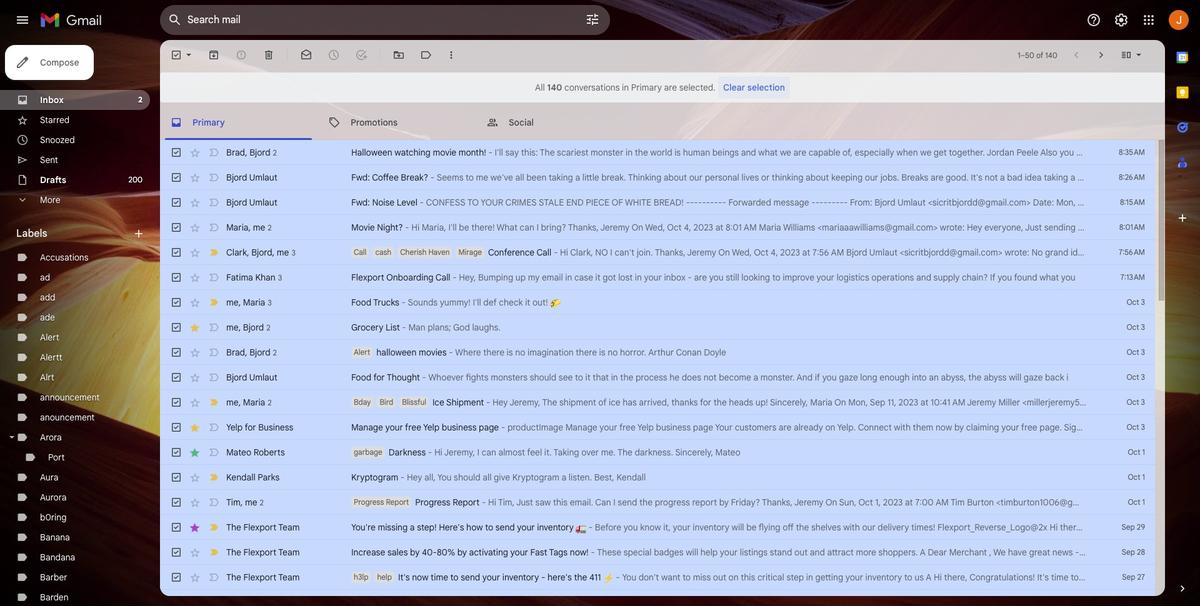 Task type: locate. For each thing, give the bounding box(es) containing it.
1 brad , bjord 2 from the top
[[226, 147, 277, 158]]

0 horizontal spatial jeremy,
[[444, 447, 475, 458]]

, for row containing tim
[[240, 497, 243, 508]]

oct 3 for whoever fights monsters should see to it that in the process he does not become a monster. and if you gaze long enough into an abyss, the abyss will gaze back i
[[1127, 373, 1145, 382]]

monsters
[[491, 372, 528, 383]]

hi right the us
[[934, 572, 942, 583]]

will down friday?
[[732, 522, 744, 533]]

0 vertical spatial not
[[985, 172, 998, 183]]

1,
[[875, 497, 881, 508]]

8 row from the top
[[160, 315, 1155, 340]]

0 horizontal spatial this
[[553, 497, 568, 508]]

1 horizontal spatial alert
[[354, 348, 370, 357]]

3 bjord umlaut from the top
[[226, 372, 277, 383]]

thanks
[[672, 397, 698, 408]]

are right inbox
[[694, 272, 707, 283]]

increase
[[351, 547, 385, 558]]

, up clark , bjord , me 3 on the top of the page
[[249, 222, 251, 233]]

primary tab
[[160, 105, 317, 140]]

idea left was
[[1071, 247, 1088, 258]]

food
[[351, 297, 371, 308], [351, 372, 371, 383]]

<sicritbjordd@gmail.com>
[[928, 197, 1031, 208], [900, 247, 1003, 258]]

2 time from the left
[[1051, 572, 1069, 583]]

200
[[128, 175, 143, 184]]

3 inside me , maria 3
[[268, 298, 272, 307]]

0 vertical spatial be
[[459, 222, 469, 233]]

mirage
[[458, 248, 482, 257]]

archive image
[[208, 49, 220, 61]]

2 fwd: from the top
[[351, 197, 370, 208]]

for left thought
[[373, 372, 385, 383]]

announcement
[[40, 392, 100, 403]]

conferenc
[[1164, 247, 1200, 258]]

in right 'monster'
[[626, 147, 633, 158]]

1 horizontal spatial have
[[1102, 147, 1121, 158]]

0 horizontal spatial should
[[454, 472, 480, 483]]

2 vertical spatial bjord umlaut
[[226, 372, 277, 383]]

thanks, up flying
[[762, 497, 793, 508]]

the flexport team
[[226, 522, 300, 533], [226, 547, 300, 558], [226, 572, 300, 583]]

should left see
[[530, 372, 556, 383]]

oct for row containing yelp for business
[[1127, 423, 1139, 432]]

food for thought - whoever fights monsters should see to it that in the process he does not become a monster. and if you gaze long enough into an abyss, the abyss will gaze back i
[[351, 372, 1069, 383]]

been
[[526, 172, 547, 183]]

and left attract
[[810, 547, 825, 558]]

customers
[[735, 422, 777, 433]]

2023 left 8:01
[[694, 222, 713, 233]]

maria up yelp for business
[[243, 397, 265, 408]]

yelp up the darkness.
[[638, 422, 654, 433]]

am
[[1159, 197, 1172, 208], [744, 222, 757, 233], [831, 247, 844, 258], [952, 397, 966, 408], [936, 497, 949, 508]]

imagination
[[528, 347, 574, 358]]

2 the flexport team from the top
[[226, 547, 300, 558]]

0 vertical spatial help
[[701, 547, 718, 558]]

0 vertical spatial with
[[894, 422, 911, 433]]

out right stand
[[795, 547, 808, 558]]

mateo
[[226, 447, 251, 458], [716, 447, 741, 458]]

oct 3 for sounds yummy! i'll def check it out!
[[1127, 298, 1145, 307]]

2 inside maria , me 2
[[268, 223, 272, 232]]

alrt link
[[40, 372, 54, 383]]

1 horizontal spatial a
[[926, 572, 932, 583]]

no
[[595, 247, 608, 258]]

2023
[[1104, 197, 1124, 208], [694, 222, 713, 233], [780, 247, 800, 258], [899, 397, 918, 408], [883, 497, 903, 508]]

you right all,
[[437, 472, 452, 483]]

plan
[[1162, 572, 1179, 583]]

2 no from the left
[[608, 347, 618, 358]]

0 horizontal spatial be
[[459, 222, 469, 233]]

little
[[582, 172, 599, 183]]

1 horizontal spatial gaze
[[1024, 372, 1043, 383]]

1 row from the top
[[160, 140, 1200, 165]]

flexport onboarding call - hey, bumping up my email in case it got lost in your inbox - are you still looking to improve your logistics operations and supply chain? if you found what you
[[351, 272, 1076, 283]]

2 horizontal spatial it's
[[1037, 572, 1049, 583]]

at left 7:56
[[802, 247, 810, 258]]

0 horizontal spatial alert
[[40, 332, 59, 343]]

your down activating
[[482, 572, 500, 583]]

1 bjord umlaut from the top
[[226, 172, 277, 183]]

None checkbox
[[170, 49, 183, 61], [170, 146, 183, 159], [170, 171, 183, 184], [170, 321, 183, 334], [170, 421, 183, 434], [170, 471, 183, 484], [170, 496, 183, 509], [170, 49, 183, 61], [170, 146, 183, 159], [170, 171, 183, 184], [170, 321, 183, 334], [170, 421, 183, 434], [170, 471, 183, 484], [170, 496, 183, 509]]

snooze image
[[328, 49, 340, 61]]

at left '10:41'
[[921, 397, 929, 408]]

1 horizontal spatial free
[[619, 422, 636, 433]]

2 page from the left
[[693, 422, 713, 433]]

more image
[[445, 49, 458, 61]]

2 vertical spatial jeremy,
[[1164, 497, 1195, 508]]

bday
[[354, 398, 371, 407]]

None search field
[[160, 5, 610, 35]]

manage up garbage
[[351, 422, 383, 433]]

0 horizontal spatial 140
[[547, 82, 562, 93]]

bjord umlaut for fwd: noise level - confess to your crimes stale end piece of white bread! ---------- forwarded message --------- from: bjord umlaut <sicritbjordd@gmail.com> date: mon, aug 7, 2023 at 10:58 am subjec
[[226, 197, 277, 208]]

40-
[[422, 547, 437, 558]]

1 vertical spatial hey
[[493, 397, 508, 408]]

2 about from the left
[[806, 172, 829, 183]]

0 horizontal spatial idea
[[1025, 172, 1042, 183]]

no left horror.
[[608, 347, 618, 358]]

1 vertical spatial bjord umlaut
[[226, 197, 277, 208]]

0 horizontal spatial call
[[354, 248, 367, 257]]

0 horizontal spatial kryptogram
[[351, 472, 398, 483]]

alert inside alert halloween movies - where there is no imagination there is no horror. arthur conan doyle
[[354, 348, 370, 357]]

can
[[520, 222, 534, 233], [482, 447, 496, 458]]

1 team from the top
[[278, 522, 300, 533]]

hey down monsters
[[493, 397, 508, 408]]

140
[[1045, 50, 1058, 60], [547, 82, 562, 93]]

🌮 image
[[550, 298, 561, 309]]

0 vertical spatial you
[[437, 472, 452, 483]]

chain?
[[962, 272, 988, 283]]

hey, left ha
[[1174, 397, 1191, 408]]

row containing tim
[[160, 490, 1200, 515]]

1 vertical spatial not
[[704, 372, 717, 383]]

your right getting
[[846, 572, 863, 583]]

in left case
[[565, 272, 572, 283]]

0 horizontal spatial page
[[479, 422, 499, 433]]

hi
[[411, 222, 420, 233], [560, 247, 568, 258], [434, 447, 442, 458], [488, 497, 496, 508], [1050, 522, 1058, 533], [934, 572, 942, 583]]

1 horizontal spatial there
[[576, 347, 597, 358]]

thanks, right the join.
[[655, 247, 686, 258]]

1 horizontal spatial you
[[622, 572, 636, 583]]

7,
[[1096, 197, 1102, 208]]

long
[[860, 372, 877, 383]]

on
[[825, 422, 835, 433], [729, 572, 739, 583]]

aura link
[[40, 472, 58, 483]]

clark
[[226, 247, 247, 258]]

food for food for thought - whoever fights monsters should see to it that in the process he does not become a monster. and if you gaze long enough into an abyss, the abyss will gaze back i
[[351, 372, 371, 383]]

about down capable
[[806, 172, 829, 183]]

1 food from the top
[[351, 297, 371, 308]]

2 vertical spatial the flexport team
[[226, 572, 300, 583]]

be
[[459, 222, 469, 233], [747, 522, 757, 533]]

shelves
[[811, 522, 841, 533]]

on left sun,
[[826, 497, 837, 508]]

looking
[[742, 272, 770, 283]]

14 row from the top
[[160, 465, 1155, 490]]

0 horizontal spatial an
[[929, 372, 939, 383]]

0 vertical spatial have
[[1102, 147, 1121, 158]]

onboarding
[[386, 272, 434, 283]]

4 row from the top
[[160, 215, 1167, 240]]

1 oct 3 from the top
[[1127, 298, 1145, 307]]

kendall right "best,"
[[617, 472, 646, 483]]

compose
[[40, 57, 79, 68]]

2 mateo from the left
[[716, 447, 741, 458]]

grocery list - man plans; god laughs.
[[351, 322, 501, 333]]

4 oct 3 from the top
[[1127, 373, 1145, 382]]

this left critical
[[741, 572, 755, 583]]

and left the supply
[[916, 272, 931, 283]]

0 vertical spatial the flexport team
[[226, 522, 300, 533]]

barber link
[[40, 572, 67, 583]]

all
[[535, 82, 545, 93]]

human
[[683, 147, 710, 158]]

2 horizontal spatial jeremy,
[[1164, 497, 1195, 508]]

1 brad from the top
[[226, 147, 245, 158]]

10:58
[[1136, 197, 1157, 208]]

0 horizontal spatial time
[[431, 572, 448, 583]]

bjord umlaut
[[226, 172, 277, 183], [226, 197, 277, 208], [226, 372, 277, 383]]

1 vertical spatial oct 1
[[1128, 473, 1145, 482]]

0 vertical spatial 4,
[[684, 222, 691, 233]]

2 brad from the top
[[226, 347, 245, 358]]

1 vertical spatial brad
[[226, 347, 245, 358]]

0 horizontal spatial we
[[780, 147, 791, 158]]

a left "conferenc"
[[1157, 247, 1162, 258]]

2 vertical spatial it
[[585, 372, 591, 383]]

tab list containing primary
[[160, 105, 1165, 140]]

1 horizontal spatial jeremy,
[[510, 397, 540, 408]]

selected.
[[679, 82, 716, 93]]

1 we from the left
[[780, 147, 791, 158]]

this
[[553, 497, 568, 508], [741, 572, 755, 583]]

bandana link
[[40, 552, 75, 563]]

what right found at the right top of the page
[[1040, 272, 1059, 283]]

thanks,
[[568, 222, 599, 233], [655, 247, 686, 258], [762, 497, 793, 508]]

aura
[[40, 472, 58, 483]]

3 row from the top
[[160, 190, 1200, 215]]

1 horizontal spatial it's
[[971, 172, 983, 183]]

of left ice
[[598, 397, 607, 408]]

1 vertical spatial have
[[1008, 547, 1027, 558]]

0 vertical spatial an
[[1193, 147, 1200, 158]]

you're
[[351, 522, 376, 533]]

an right scream
[[1193, 147, 1200, 158]]

13 row from the top
[[160, 440, 1155, 465]]

1 fwd: from the top
[[351, 172, 370, 183]]

gaze left back
[[1024, 372, 1043, 383]]

yelp down ice
[[423, 422, 440, 433]]

i'll right "maria,"
[[448, 222, 457, 233]]

0 horizontal spatial with
[[843, 522, 860, 533]]

can't
[[615, 247, 635, 258]]

wrote: left "no" at right
[[1005, 247, 1030, 258]]

message
[[774, 197, 809, 208]]

1 oct 1 from the top
[[1128, 448, 1145, 457]]

your right it,
[[673, 522, 691, 533]]

news
[[1053, 547, 1073, 558]]

williams
[[783, 222, 815, 233]]

miller
[[999, 397, 1020, 408]]

0 horizontal spatial it
[[525, 297, 530, 308]]

hello
[[1142, 497, 1162, 508]]

, for row containing maria
[[249, 222, 251, 233]]

1 vertical spatial help
[[377, 573, 392, 582]]

2 oct 1 from the top
[[1128, 473, 1145, 482]]

sincerely, right up!
[[770, 397, 808, 408]]

i'll for be
[[448, 222, 457, 233]]

hey
[[967, 222, 982, 233], [493, 397, 508, 408], [407, 472, 422, 483]]

report up missing
[[386, 498, 409, 507]]

is up monsters
[[507, 347, 513, 358]]

wed, up the join.
[[645, 222, 665, 233]]

ha
[[1193, 397, 1200, 408]]

, down me , maria 3
[[239, 322, 241, 333]]

17 row from the top
[[160, 540, 1200, 565]]

labels image
[[420, 49, 433, 61]]

2 oct 3 from the top
[[1127, 323, 1145, 332]]

1 horizontal spatial time
[[1051, 572, 1069, 583]]

kryptogram down feel
[[512, 472, 559, 483]]

what
[[497, 222, 518, 233]]

oct for 9th row
[[1127, 348, 1139, 357]]

3 for 9th row
[[1141, 348, 1145, 357]]

2 free from the left
[[619, 422, 636, 433]]

1 horizontal spatial kryptogram
[[512, 472, 559, 483]]

1 page from the left
[[479, 422, 499, 433]]

shi
[[1190, 522, 1200, 533]]

1 vertical spatial jeremy,
[[444, 447, 475, 458]]

, for 9th row from the bottom of the main content containing all
[[239, 397, 241, 408]]

0 vertical spatial thanks,
[[568, 222, 599, 233]]

5 row from the top
[[160, 240, 1200, 265]]

shipment
[[559, 397, 596, 408]]

0 vertical spatial sincerely,
[[770, 397, 808, 408]]

, left we
[[989, 547, 992, 558]]

enough
[[880, 372, 910, 383]]

arora link
[[40, 432, 62, 443]]

settings image
[[1114, 13, 1129, 28]]

0 horizontal spatial manage
[[351, 422, 383, 433]]

1 vertical spatial begin
[[1081, 572, 1104, 583]]

oct 3 for productimage manage your free yelp business page your customers are already on yelp. connect with them now by claiming your free page. sign up
[[1127, 423, 1145, 432]]

improve
[[783, 272, 815, 283]]

row containing fatima khan
[[160, 265, 1155, 290]]

oct 1 for hi jeremy, i can almost feel it. taking over me. the darkness. sincerely, mateo
[[1128, 448, 1145, 457]]

None checkbox
[[170, 196, 183, 209], [170, 221, 183, 234], [170, 246, 183, 259], [170, 271, 183, 284], [170, 296, 183, 309], [170, 346, 183, 359], [170, 371, 183, 384], [170, 396, 183, 409], [170, 446, 183, 459], [170, 521, 183, 534], [170, 546, 183, 559], [170, 571, 183, 584], [170, 196, 183, 209], [170, 221, 183, 234], [170, 246, 183, 259], [170, 271, 183, 284], [170, 296, 183, 309], [170, 346, 183, 359], [170, 371, 183, 384], [170, 396, 183, 409], [170, 446, 183, 459], [170, 521, 183, 534], [170, 546, 183, 559], [170, 571, 183, 584]]

time down news at the bottom of the page
[[1051, 572, 1069, 583]]

0 vertical spatial i'll
[[495, 147, 503, 158]]

2 food from the top
[[351, 372, 371, 383]]

0 horizontal spatial mateo
[[226, 447, 251, 458]]

oct 1 for hi tim, just saw this email. can i send the progress report by friday? thanks, jeremy on sun, oct 1, 2023 at 7:00 am tim burton <timburton1006@gmail.com> wrote: hello jeremy, j
[[1128, 498, 1145, 507]]

alert for alert
[[40, 332, 59, 343]]

alert inside labels navigation
[[40, 332, 59, 343]]

sep left the 29
[[1122, 523, 1135, 532]]

tab list
[[1165, 40, 1200, 561], [160, 105, 1165, 140]]

0 vertical spatial there,
[[1060, 522, 1084, 533]]

1 horizontal spatial we
[[920, 147, 932, 158]]

movie night? - hi maria, i'll be there! what can i bring? thanks, jeremy on wed, oct 4, 2023 at 8:01 am maria williams <mariaaawilliams@gmail.com> wrote: hey everyone, just sending a friendly invitation for
[[351, 222, 1167, 233]]

main content
[[160, 40, 1200, 606]]

jeremy up claiming
[[967, 397, 996, 408]]

main content containing all
[[160, 40, 1200, 606]]

page left the your
[[693, 422, 713, 433]]

free
[[405, 422, 421, 433], [619, 422, 636, 433], [1021, 422, 1038, 433]]

arrived,
[[639, 397, 669, 408]]

hi left "maria,"
[[411, 222, 420, 233]]

we've
[[491, 172, 513, 183]]

1 vertical spatial now
[[936, 422, 952, 433]]

not right does
[[704, 372, 717, 383]]

3 for 12th row from the bottom of the main content containing all
[[1141, 323, 1145, 332]]

begin right the 29
[[1146, 522, 1168, 533]]

on right the miss
[[729, 572, 739, 583]]

tim left burton
[[951, 497, 965, 508]]

snoozed link
[[40, 134, 75, 146]]

mateo up kendall parks at bottom left
[[226, 447, 251, 458]]

a
[[575, 172, 580, 183], [1000, 172, 1005, 183], [1071, 172, 1075, 183], [1078, 222, 1083, 233], [1157, 247, 1162, 258], [754, 372, 758, 383], [562, 472, 567, 483], [410, 522, 415, 533]]

fwd: coffee break? - seems to me we've all been taking a little break. thinking about our personal lives or thinking about keeping our jobs. breaks are good. it's not a bad idea taking a break every now and then. i
[[351, 172, 1187, 183]]

you
[[1060, 147, 1074, 158], [709, 272, 724, 283], [998, 272, 1012, 283], [1061, 272, 1076, 283], [822, 372, 837, 383], [624, 522, 638, 533]]

1 yelp from the left
[[226, 422, 243, 433]]

0 vertical spatial begin
[[1146, 522, 1168, 533]]

help
[[701, 547, 718, 558], [377, 573, 392, 582]]

0 vertical spatial now
[[1127, 172, 1143, 183]]

28
[[1137, 548, 1145, 557]]

3 for 7th row
[[1141, 298, 1145, 307]]

6 oct 3 from the top
[[1127, 423, 1145, 432]]

1 vertical spatial there,
[[944, 572, 968, 583]]

0 vertical spatial send
[[618, 497, 637, 508]]

0 vertical spatial on
[[825, 422, 835, 433]]

sep for sep 28
[[1122, 548, 1135, 557]]

3 for row containing yelp for business
[[1141, 423, 1145, 432]]

business down shipment
[[442, 422, 477, 433]]

1 horizontal spatial yelp
[[423, 422, 440, 433]]

0 horizontal spatial on
[[729, 572, 739, 583]]

2 bjord umlaut from the top
[[226, 197, 277, 208]]

3 yelp from the left
[[638, 422, 654, 433]]

list
[[386, 322, 400, 333]]

help up the miss
[[701, 547, 718, 558]]

1 vertical spatial be
[[747, 522, 757, 533]]

9 row from the top
[[160, 340, 1155, 365]]

1 kendall from the left
[[226, 472, 255, 483]]

support image
[[1086, 13, 1101, 28]]

brad , bjord 2 down the me , bjord 2
[[226, 347, 277, 358]]

, down primary tab
[[245, 147, 247, 158]]

1 horizontal spatial primary
[[631, 82, 662, 93]]

add to tasks image
[[355, 49, 368, 61]]

listen.
[[569, 472, 592, 483]]

sep for sep 29
[[1122, 523, 1135, 532]]

0 horizontal spatial there
[[483, 347, 505, 358]]

the flexport team for you're missing a step! here's how to send your inventory
[[226, 522, 300, 533]]

on
[[632, 222, 643, 233], [718, 247, 730, 258], [835, 397, 846, 408], [826, 497, 837, 508]]

arthur
[[648, 347, 674, 358]]

1 about from the left
[[664, 172, 687, 183]]

hi up all,
[[434, 447, 442, 458]]

on up yelp.
[[835, 397, 846, 408]]

6 row from the top
[[160, 265, 1155, 290]]

i'll for say
[[495, 147, 503, 158]]

4, left 8:01
[[684, 222, 691, 233]]

alert
[[40, 332, 59, 343], [354, 348, 370, 357]]

up!
[[756, 397, 768, 408]]

2023 up improve
[[780, 247, 800, 258]]

clark , bjord , me 3
[[226, 247, 296, 258]]

taking down also
[[1044, 172, 1068, 183]]

bandana
[[40, 552, 75, 563]]

can
[[595, 497, 611, 508]]

1 horizontal spatial can
[[520, 222, 534, 233]]

page up almost
[[479, 422, 499, 433]]

2 inside labels navigation
[[138, 95, 143, 104]]

3 inside "fatima khan 3"
[[278, 273, 282, 282]]

2 inside me , maria 2
[[268, 398, 272, 407]]

th
[[1193, 572, 1200, 583]]

begin
[[1146, 522, 1168, 533], [1081, 572, 1104, 583]]

, up khan
[[272, 247, 275, 258]]

ad
[[40, 272, 50, 283]]

1 the flexport team from the top
[[226, 522, 300, 533]]

3 for 9th row from the bottom of the main content containing all
[[1141, 398, 1145, 407]]

0 horizontal spatial you
[[437, 472, 452, 483]]

0 horizontal spatial gaze
[[839, 372, 858, 383]]

hey, down mirage
[[459, 272, 476, 283]]

mon, left aug at the top of page
[[1056, 197, 1076, 208]]

in
[[622, 82, 629, 93], [626, 147, 633, 158], [1148, 247, 1155, 258], [565, 272, 572, 283], [635, 272, 642, 283], [611, 372, 618, 383], [806, 572, 813, 583]]

12 row from the top
[[160, 415, 1155, 440]]

2 row from the top
[[160, 165, 1187, 190]]

mark as read image
[[300, 49, 313, 61]]

inbox link
[[40, 94, 64, 106]]

2 kryptogram from the left
[[512, 472, 559, 483]]

page.
[[1040, 422, 1062, 433]]

3 oct 1 from the top
[[1128, 498, 1145, 507]]

your down bird
[[385, 422, 403, 433]]

2 horizontal spatial thanks,
[[762, 497, 793, 508]]

there, for don't
[[1060, 522, 1084, 533]]

0 vertical spatial just
[[1025, 222, 1042, 233]]

i'll left def at the left of page
[[473, 297, 481, 308]]

2 team from the top
[[278, 547, 300, 558]]

maria,
[[422, 222, 446, 233]]

before
[[595, 522, 621, 533]]

15 row from the top
[[160, 490, 1200, 515]]

2 brad , bjord 2 from the top
[[226, 347, 277, 358]]

oct for 7th row
[[1127, 298, 1139, 307]]

1 vertical spatial team
[[278, 547, 300, 558]]

2 yelp from the left
[[423, 422, 440, 433]]

umlaut for fwd: noise level - confess to your crimes stale end piece of white bread! ---------- forwarded message --------- from: bjord umlaut <sicritbjordd@gmail.com> date: mon, aug 7, 2023 at 10:58 am subjec
[[249, 197, 277, 208]]

0 vertical spatial mon,
[[1056, 197, 1076, 208]]

1 horizontal spatial is
[[599, 347, 606, 358]]

all left "give"
[[483, 472, 492, 483]]

2 vertical spatial hey
[[407, 472, 422, 483]]

row
[[160, 140, 1200, 165], [160, 165, 1187, 190], [160, 190, 1200, 215], [160, 215, 1167, 240], [160, 240, 1200, 265], [160, 265, 1155, 290], [160, 290, 1155, 315], [160, 315, 1155, 340], [160, 340, 1155, 365], [160, 365, 1155, 390], [160, 390, 1200, 415], [160, 415, 1155, 440], [160, 440, 1155, 465], [160, 465, 1155, 490], [160, 490, 1200, 515], [160, 515, 1200, 540], [160, 540, 1200, 565], [160, 565, 1200, 590], [160, 590, 1155, 606]]

row containing clark
[[160, 240, 1200, 265]]

, for 19th row from the bottom
[[245, 147, 247, 158]]

0 horizontal spatial sincerely,
[[675, 447, 713, 458]]

1 horizontal spatial be
[[747, 522, 757, 533]]

call down haven
[[436, 272, 450, 283]]

Search mail text field
[[188, 14, 550, 26]]

1 vertical spatial got
[[603, 272, 616, 283]]

hey left all,
[[407, 472, 422, 483]]

your down miller
[[1002, 422, 1019, 433]]

row containing maria
[[160, 215, 1167, 240]]

a right the us
[[926, 572, 932, 583]]

be left flying
[[747, 522, 757, 533]]



Task type: describe. For each thing, give the bounding box(es) containing it.
jobs.
[[881, 172, 899, 183]]

food for food trucks
[[351, 297, 371, 308]]

oct for row containing mateo roberts
[[1128, 448, 1141, 457]]

0 horizontal spatial not
[[704, 372, 717, 383]]

1 vertical spatial all
[[483, 472, 492, 483]]

cherish haven
[[400, 248, 450, 257]]

0 vertical spatial got
[[1076, 147, 1090, 158]]

16 row from the top
[[160, 515, 1200, 540]]

jeremy up flexport onboarding call - hey, bumping up my email in case it got lost in your inbox - are you still looking to improve your logistics operations and supply chain? if you found what you
[[687, 247, 716, 258]]

1 no from the left
[[515, 347, 525, 358]]

, for 9th row
[[245, 347, 247, 358]]

whoever
[[428, 372, 464, 383]]

3 free from the left
[[1021, 422, 1038, 433]]

0 horizontal spatial is
[[507, 347, 513, 358]]

clear selection
[[723, 82, 785, 93]]

0 vertical spatial can
[[520, 222, 534, 233]]

especially
[[855, 147, 894, 158]]

1 horizontal spatial sincerely,
[[770, 397, 808, 408]]

0 vertical spatial this
[[553, 497, 568, 508]]

0 horizontal spatial now
[[412, 572, 429, 583]]

every
[[1102, 172, 1124, 183]]

white
[[625, 197, 652, 208]]

1 vertical spatial on
[[729, 572, 739, 583]]

to right how at the left
[[485, 522, 493, 533]]

2 gaze from the left
[[1024, 372, 1043, 383]]

, for 12th row from the bottom of the main content containing all
[[239, 322, 241, 333]]

alertt
[[40, 352, 62, 363]]

by right report
[[719, 497, 729, 508]]

sep left 11,
[[870, 397, 885, 408]]

8:01
[[726, 222, 742, 233]]

business
[[258, 422, 293, 433]]

advanced search options image
[[580, 7, 605, 32]]

bjord umlaut for fwd: coffee break? - seems to me we've all been taking a little break. thinking about our personal lives or thinking about keeping our jobs. breaks are good. it's not a bad idea taking a break every now and then. i
[[226, 172, 277, 183]]

are left selected. on the right top of page
[[664, 82, 677, 93]]

2 we from the left
[[920, 147, 932, 158]]

don't
[[1086, 522, 1107, 533]]

delete image
[[263, 49, 275, 61]]

the up know in the right bottom of the page
[[639, 497, 653, 508]]

the left 411
[[574, 572, 587, 583]]

2 horizontal spatial hey
[[967, 222, 982, 233]]

1 horizontal spatial with
[[894, 422, 911, 433]]

inventory down fast
[[502, 572, 539, 583]]

on down white
[[632, 222, 643, 233]]

1 horizontal spatial progress
[[415, 497, 451, 508]]

oct for 12th row from the bottom of the main content containing all
[[1127, 323, 1139, 332]]

0 vertical spatial out
[[795, 547, 808, 558]]

1 horizontal spatial hey
[[493, 397, 508, 408]]

forwarded
[[729, 197, 771, 208]]

1 for row containing kendall parks
[[1142, 473, 1145, 482]]

main menu image
[[15, 13, 30, 28]]

hi down <timburton1006@gmail.com>
[[1050, 522, 1058, 533]]

b0ring link
[[40, 512, 67, 523]]

, for row containing clark
[[247, 247, 249, 258]]

garbage
[[354, 448, 382, 457]]

conan
[[676, 347, 702, 358]]

the flexport team for increase sales by 40-80% by activating your fast tags now!
[[226, 547, 300, 558]]

1 vertical spatial hey,
[[1174, 397, 1191, 408]]

sending
[[1044, 222, 1076, 233]]

banana link
[[40, 532, 70, 543]]

conference
[[488, 247, 535, 258]]

say
[[505, 147, 519, 158]]

shipment
[[446, 397, 484, 408]]

me down kendall parks at bottom left
[[245, 497, 257, 508]]

1 gaze from the left
[[839, 372, 858, 383]]

are left good.
[[931, 172, 944, 183]]

1 manage from the left
[[351, 422, 383, 433]]

older image
[[1095, 49, 1108, 61]]

see
[[559, 372, 573, 383]]

oct for 9th row from the bottom of the main content containing all
[[1127, 398, 1139, 407]]

0 horizontal spatial 4,
[[684, 222, 691, 233]]

1 horizontal spatial just
[[1025, 222, 1042, 233]]

- sounds yummy! i'll def check it out!
[[399, 297, 550, 308]]

your left fast
[[510, 547, 528, 558]]

i up kryptogram - hey all, you should all give kryptogram a listen. best, kendall
[[477, 447, 479, 458]]

peele
[[1017, 147, 1039, 158]]

oct for row containing tim
[[1128, 498, 1141, 507]]

sep for sep 27
[[1122, 573, 1135, 582]]

wrote: left ha
[[1147, 397, 1172, 408]]

our left delivery
[[862, 522, 876, 533]]

a left 'bad'
[[1000, 172, 1005, 183]]

row containing mateo roberts
[[160, 440, 1155, 465]]

in right conversations
[[622, 82, 629, 93]]

2023 right 11,
[[899, 397, 918, 408]]

2 vertical spatial thanks,
[[762, 497, 793, 508]]

0 vertical spatial it
[[596, 272, 601, 283]]

2 vertical spatial will
[[686, 547, 698, 558]]

- you don't want to miss out on this critical step in getting your inventory to us a hi there, congratulations! it's time to begin your shipping plan so th
[[614, 572, 1200, 583]]

ice
[[609, 397, 621, 408]]

1 for row containing mateo roberts
[[1142, 448, 1145, 457]]

blissful
[[402, 398, 426, 407]]

0 vertical spatial what
[[758, 147, 778, 158]]

wrote: down good.
[[940, 222, 965, 233]]

maria down "fatima khan 3"
[[243, 297, 265, 308]]

2 taking from the left
[[1044, 172, 1068, 183]]

and right beings
[[741, 147, 756, 158]]

brad for 8:35 am
[[226, 147, 245, 158]]

🚛 image
[[576, 523, 587, 534]]

1 vertical spatial with
[[843, 522, 860, 533]]

join.
[[637, 247, 653, 258]]

2 manage from the left
[[566, 422, 597, 433]]

inventory up tags
[[537, 522, 574, 533]]

1 horizontal spatial thanks,
[[655, 247, 686, 258]]

1 horizontal spatial what
[[1040, 272, 1059, 283]]

promotions tab
[[318, 105, 476, 140]]

step!
[[417, 522, 437, 533]]

, for 7th row
[[239, 297, 241, 308]]

to right forget
[[1135, 522, 1144, 533]]

0 vertical spatial <sicritbjordd@gmail.com>
[[928, 197, 1031, 208]]

1 free from the left
[[405, 422, 421, 433]]

to left the miss
[[683, 572, 691, 583]]

0 horizontal spatial out
[[713, 572, 726, 583]]

0 horizontal spatial help
[[377, 573, 392, 582]]

in right lost
[[635, 272, 642, 283]]

2 there from the left
[[576, 347, 597, 358]]

shipping
[[1126, 572, 1160, 583]]

1 horizontal spatial all
[[515, 172, 524, 183]]

the left world
[[635, 147, 648, 158]]

still
[[726, 272, 739, 283]]

1 horizontal spatial call
[[436, 272, 450, 283]]

1 horizontal spatial should
[[530, 372, 556, 383]]

b0ring
[[40, 512, 67, 523]]

in right that
[[611, 372, 618, 383]]

selection
[[747, 82, 785, 93]]

i left bring?
[[537, 222, 539, 233]]

progress
[[655, 497, 690, 508]]

more
[[856, 547, 876, 558]]

oct for row containing kendall parks
[[1128, 473, 1141, 482]]

10 row from the top
[[160, 365, 1155, 390]]

tab list inside main content
[[160, 105, 1165, 140]]

0 horizontal spatial wed,
[[645, 222, 665, 233]]

capable
[[809, 147, 841, 158]]

maria down fwd: noise level - confess to your crimes stale end piece of white bread! ---------- forwarded message --------- from: bjord umlaut <sicritbjordd@gmail.com> date: mon, aug 7, 2023 at 10:58 am subjec
[[759, 222, 781, 233]]

break.
[[602, 172, 626, 183]]

on up still on the top
[[718, 247, 730, 258]]

brad for oct 3
[[226, 347, 245, 358]]

1 horizontal spatial tim
[[951, 497, 965, 508]]

already
[[794, 422, 823, 433]]

1 horizontal spatial i'll
[[473, 297, 481, 308]]

a left "friendly"
[[1078, 222, 1083, 233]]

2023 right the 7,
[[1104, 197, 1124, 208]]

anouncement link
[[40, 412, 95, 423]]

row containing kendall parks
[[160, 465, 1155, 490]]

attract
[[827, 547, 854, 558]]

1 horizontal spatial begin
[[1146, 522, 1168, 533]]

supply
[[934, 272, 960, 283]]

3 inside clark , bjord , me 3
[[292, 248, 296, 257]]

jeremy, for hi
[[444, 447, 475, 458]]

bjord umlaut for food for thought - whoever fights monsters should see to it that in the process he does not become a monster. and if you gaze long enough into an abyss, the abyss will gaze back i
[[226, 372, 277, 383]]

0 horizontal spatial got
[[603, 272, 616, 283]]

1 horizontal spatial wed,
[[732, 247, 752, 258]]

11 row from the top
[[160, 390, 1200, 415]]

watching
[[395, 147, 431, 158]]

me left 'we've'
[[476, 172, 488, 183]]

19 row from the top
[[160, 590, 1155, 606]]

move to image
[[393, 49, 405, 61]]

burton
[[967, 497, 994, 508]]

all,
[[424, 472, 436, 483]]

great
[[1029, 547, 1050, 558]]

fatima khan 3
[[226, 272, 282, 283]]

1 horizontal spatial on
[[825, 422, 835, 433]]

wrote: left hello
[[1115, 497, 1140, 508]]

1 horizontal spatial report
[[453, 497, 480, 508]]

starred
[[40, 114, 70, 126]]

the left heads on the right bottom of the page
[[714, 397, 727, 408]]

in right born
[[1148, 247, 1155, 258]]

conference call - hi clark, no i can't join. thanks, jeremy on wed, oct 4, 2023 at 7:56 am bjord umlaut <sicritbjordd@gmail.com> wrote: no grand idea was ever born in a conferenc
[[488, 247, 1200, 258]]

to down 80%
[[450, 572, 459, 583]]

barden
[[40, 592, 69, 603]]

3 team from the top
[[278, 572, 300, 583]]

of,
[[843, 147, 853, 158]]

alert for alert halloween movies - where there is no imagination there is no horror. arthur conan doyle
[[354, 348, 370, 357]]

1 vertical spatial should
[[454, 472, 480, 483]]

fwd: for fwd: coffee break? - seems to me we've all been taking a little break. thinking about our personal lives or thinking about keeping our jobs. breaks are good. it's not a bad idea taking a break every now and then. i
[[351, 172, 370, 183]]

umlaut for food for thought - whoever fights monsters should see to it that in the process he does not become a monster. and if you gaze long enough into an abyss, the abyss will gaze back i
[[249, 372, 277, 383]]

the left abyss
[[969, 372, 982, 383]]

up
[[1084, 422, 1095, 433]]

the right off
[[796, 522, 809, 533]]

1 horizontal spatial not
[[985, 172, 998, 183]]

logistics
[[837, 272, 869, 283]]

1 horizontal spatial will
[[732, 522, 744, 533]]

29
[[1137, 523, 1145, 532]]

there, for congratulations!
[[944, 572, 968, 583]]

0 horizontal spatial it's
[[398, 572, 410, 583]]

sales
[[388, 547, 408, 558]]

gmail image
[[40, 8, 108, 33]]

0 horizontal spatial hey
[[407, 472, 422, 483]]

compose button
[[5, 45, 94, 80]]

search mail image
[[164, 9, 186, 31]]

3 oct 3 from the top
[[1127, 348, 1145, 357]]

stale
[[539, 197, 564, 208]]

in right 'step'
[[806, 572, 813, 583]]

fatima
[[226, 272, 253, 283]]

1 for row containing tim
[[1142, 498, 1145, 507]]

umlaut for fwd: coffee break? - seems to me we've all been taking a little break. thinking about our personal lives or thinking about keeping our jobs. breaks are good. it's not a bad idea taking a break every now and then. i
[[249, 172, 277, 183]]

1 vertical spatial a
[[926, 572, 932, 583]]

your left "listings"
[[720, 547, 738, 558]]

a left little at the top
[[575, 172, 580, 183]]

am right 7:00
[[936, 497, 949, 508]]

for down me , maria 2
[[245, 422, 256, 433]]

your up me. at bottom right
[[600, 422, 617, 433]]

khan
[[255, 272, 275, 283]]

inventory down shoppers.
[[866, 572, 902, 583]]

a left break
[[1071, 172, 1075, 183]]

for right thanks
[[700, 397, 711, 408]]

at left 10:58
[[1126, 197, 1134, 208]]

your
[[481, 197, 503, 208]]

aurora
[[40, 492, 67, 503]]

8:35 am
[[1119, 148, 1145, 157]]

give
[[494, 472, 510, 483]]

to left the us
[[904, 572, 913, 583]]

at left 7:00
[[905, 497, 913, 508]]

3 the flexport team from the top
[[226, 572, 300, 583]]

of inside row
[[598, 397, 607, 408]]

0 vertical spatial idea
[[1025, 172, 1042, 183]]

0 horizontal spatial mon,
[[848, 397, 868, 408]]

good.
[[946, 172, 969, 183]]

team for increase sales by 40-80% by activating your fast tags now!
[[278, 547, 300, 558]]

add link
[[40, 292, 55, 303]]

1 vertical spatial this
[[741, 572, 755, 583]]

connected
[[1161, 547, 1200, 558]]

1 kryptogram from the left
[[351, 472, 398, 483]]

bad
[[1007, 172, 1023, 183]]

0 horizontal spatial send
[[461, 572, 480, 583]]

report inside progress report progress report - hi tim, just saw this email. can i send the progress report by friday? thanks, jeremy on sun, oct 1, 2023 at 7:00 am tim burton <timburton1006@gmail.com> wrote: hello jeremy, j
[[386, 498, 409, 507]]

progress report progress report - hi tim, just saw this email. can i send the progress report by friday? thanks, jeremy on sun, oct 1, 2023 at 7:00 am tim burton <timburton1006@gmail.com> wrote: hello jeremy, j
[[354, 497, 1200, 508]]

2 inside the me , bjord 2
[[266, 323, 270, 332]]

0 vertical spatial of
[[1036, 50, 1044, 60]]

jeremy up 'shelves'
[[794, 497, 824, 508]]

hi left 'clark,'
[[560, 247, 568, 258]]

1 vertical spatial an
[[929, 372, 939, 383]]

0 horizontal spatial begin
[[1081, 572, 1104, 583]]

your left inbox
[[644, 272, 662, 283]]

to right see
[[575, 372, 583, 383]]

18 row from the top
[[160, 565, 1200, 590]]

a left step!
[[410, 522, 415, 533]]

yelp for business
[[226, 422, 293, 433]]

to up break
[[1092, 147, 1100, 158]]

am right 8:01
[[744, 222, 757, 233]]

barden link
[[40, 592, 69, 603]]

1 vertical spatial you
[[622, 572, 636, 583]]

1 vertical spatial 4,
[[771, 247, 778, 258]]

labels navigation
[[0, 40, 160, 606]]

5 oct 3 from the top
[[1127, 398, 1145, 407]]

me down fatima
[[226, 297, 239, 308]]

our down human
[[689, 172, 703, 183]]

by right 80%
[[457, 547, 467, 558]]

toggle split pane mode image
[[1120, 49, 1133, 61]]

2023 right the 1,
[[883, 497, 903, 508]]

0 horizontal spatial hey,
[[459, 272, 476, 283]]

1 horizontal spatial 140
[[1045, 50, 1058, 60]]

1 there from the left
[[483, 347, 505, 358]]

beings
[[712, 147, 739, 158]]

1 mateo from the left
[[226, 447, 251, 458]]

jeremy, for hey
[[510, 397, 540, 408]]

2 horizontal spatial call
[[537, 247, 552, 258]]

2 horizontal spatial is
[[675, 147, 681, 158]]

brad , bjord 2 for 8:35 am
[[226, 147, 277, 158]]

garbage darkness - hi jeremy, i can almost feel it. taking over me. the darkness. sincerely, mateo
[[354, 447, 741, 458]]

1 vertical spatial <sicritbjordd@gmail.com>
[[900, 247, 1003, 258]]

1 horizontal spatial idea
[[1071, 247, 1088, 258]]

to right seems
[[466, 172, 474, 183]]

darkness.
[[635, 447, 673, 458]]

2 kendall from the left
[[617, 472, 646, 483]]

0 vertical spatial primary
[[631, 82, 662, 93]]

miss
[[693, 572, 711, 583]]

flexport_reverse_logo@2x
[[938, 522, 1048, 533]]

i right can
[[613, 497, 616, 508]]

0 horizontal spatial tim
[[226, 497, 240, 508]]

you've
[[1082, 547, 1107, 558]]

thinking
[[628, 172, 662, 183]]

1 business from the left
[[442, 422, 477, 433]]

maria up clark
[[226, 222, 249, 233]]

alrt
[[40, 372, 54, 383]]

def
[[483, 297, 497, 308]]

2 horizontal spatial send
[[618, 497, 637, 508]]

now!
[[570, 547, 589, 558]]

progress inside progress report progress report - hi tim, just saw this email. can i send the progress report by friday? thanks, jeremy on sun, oct 1, 2023 at 7:00 am tim burton <timburton1006@gmail.com> wrote: hello jeremy, j
[[354, 498, 384, 507]]

our left 'jobs.'
[[865, 172, 878, 183]]

friday?
[[731, 497, 760, 508]]

your up fast
[[517, 522, 535, 533]]

0 vertical spatial will
[[1009, 372, 1022, 383]]

halloween
[[351, 147, 392, 158]]

1 horizontal spatial send
[[496, 522, 515, 533]]

primary inside tab
[[193, 117, 225, 128]]

me up yelp for business
[[226, 397, 239, 408]]

me down me , maria 3
[[226, 322, 239, 333]]

critical
[[758, 572, 784, 583]]

1 vertical spatial can
[[482, 447, 496, 458]]

am right 10:58
[[1159, 197, 1172, 208]]

to right looking
[[772, 272, 781, 283]]

hi left tim,
[[488, 497, 496, 508]]

7 row from the top
[[160, 290, 1155, 315]]

email
[[542, 272, 563, 283]]

labels heading
[[16, 228, 133, 240]]

a right become
[[754, 372, 758, 383]]

at left least
[[1123, 147, 1131, 158]]

brad , bjord 2 for oct 3
[[226, 347, 277, 358]]

tim , me 2
[[226, 497, 264, 508]]

trucks
[[373, 297, 399, 308]]

social tab
[[476, 105, 634, 140]]

row containing yelp for business
[[160, 415, 1155, 440]]

oct for 10th row from the top of the main content containing all
[[1127, 373, 1139, 382]]

report spam image
[[235, 49, 248, 61]]

0 vertical spatial a
[[920, 547, 926, 558]]

fwd: for fwd: noise level - confess to your crimes stale end piece of white bread! ---------- forwarded message --------- from: bjord umlaut <sicritbjordd@gmail.com> date: mon, aug 7, 2023 at 10:58 am subjec
[[351, 197, 370, 208]]

by left '40-'
[[410, 547, 420, 558]]

labels
[[16, 228, 47, 240]]

your down 7:56
[[817, 272, 834, 283]]

up
[[516, 272, 526, 283]]

i right then.
[[1185, 172, 1187, 183]]

2 inside tim , me 2
[[260, 498, 264, 507]]

flying
[[759, 522, 781, 533]]

maria down if
[[810, 397, 833, 408]]

me up "fatima khan 3"
[[277, 247, 289, 258]]

⚡ image
[[603, 573, 614, 584]]

jeremy down of
[[600, 222, 630, 233]]

at left 8:01
[[716, 222, 723, 233]]

laughs.
[[472, 322, 501, 333]]

to down news at the bottom of the page
[[1071, 572, 1079, 583]]

1 horizontal spatial mon,
[[1056, 197, 1076, 208]]

1 vertical spatial 140
[[547, 82, 562, 93]]

0 horizontal spatial just
[[516, 497, 533, 508]]

2 business from the left
[[656, 422, 691, 433]]

oct 3 for man plans; god laughs.
[[1127, 323, 1145, 332]]

tab list right the 7:13 am
[[1165, 40, 1200, 561]]

1 time from the left
[[431, 572, 448, 583]]

them
[[913, 422, 934, 433]]

claiming
[[966, 422, 999, 433]]

1 taking from the left
[[549, 172, 573, 183]]

team for you're missing a step! here's how to send your inventory
[[278, 522, 300, 533]]

for right invitation
[[1156, 222, 1167, 233]]

a left listen.
[[562, 472, 567, 483]]

3 for 10th row from the top of the main content containing all
[[1141, 373, 1145, 382]]

all 140 conversations in primary are selected.
[[535, 82, 716, 93]]

kendall parks
[[226, 472, 280, 483]]



Task type: vqa. For each thing, say whether or not it's contained in the screenshot.


